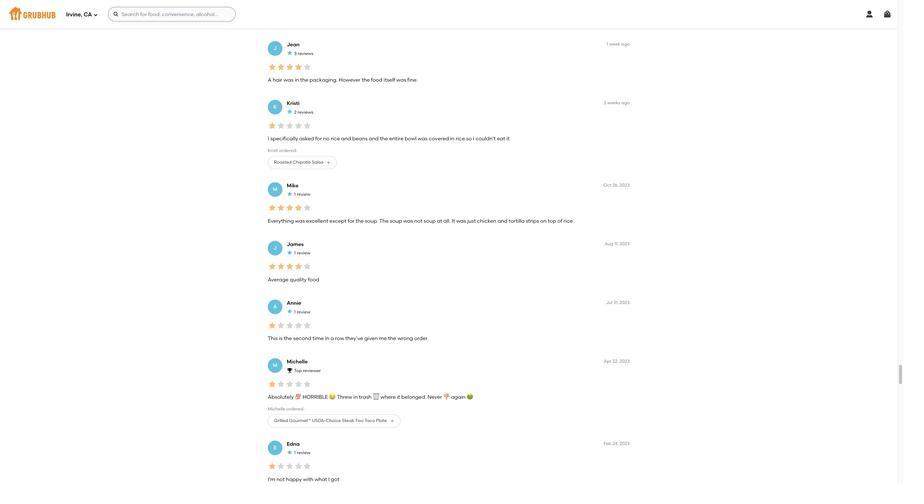 Task type: locate. For each thing, give the bounding box(es) containing it.
not
[[414, 218, 423, 224], [277, 477, 285, 483]]

1 rice from the left
[[331, 136, 340, 142]]

m left trophy icon
[[273, 363, 277, 369]]

1 horizontal spatial salsa
[[350, 19, 362, 24]]

in
[[295, 77, 299, 83], [450, 136, 455, 142], [325, 336, 329, 342], [353, 395, 358, 401]]

2 1 review from the top
[[294, 251, 311, 256]]

a hair was in the packaging. however the food itself was fine.
[[268, 77, 418, 83]]

in left trash
[[353, 395, 358, 401]]

💯
[[295, 395, 302, 401]]

0 vertical spatial michelle
[[287, 359, 308, 365]]

2023 right 11,
[[620, 242, 630, 247]]

2 horizontal spatial salsa
[[422, 19, 434, 24]]

review for annie
[[297, 310, 311, 315]]

1 review for edna
[[294, 451, 311, 456]]

3 weeks ago
[[604, 100, 630, 106]]

1 reviews from the top
[[298, 51, 314, 56]]

michelle for michelle
[[287, 359, 308, 365]]

reviewer
[[303, 369, 321, 374]]

1 horizontal spatial soup
[[424, 218, 436, 224]]

1 horizontal spatial michelle
[[287, 359, 308, 365]]

2023 right 24,
[[620, 442, 630, 447]]

1 horizontal spatial roasted chipotle salsa
[[384, 19, 434, 24]]

2 review from the top
[[297, 251, 311, 256]]

0 vertical spatial roasted chipotle salsa button
[[378, 15, 447, 28]]

trio
[[299, 19, 307, 24]]

e
[[274, 445, 277, 451]]

food left itself
[[371, 77, 382, 83]]

2 m from the top
[[273, 363, 277, 369]]

0 vertical spatial roasted
[[384, 19, 402, 24]]

1 vertical spatial 3
[[604, 100, 606, 106]]

1 down 'mike'
[[294, 192, 296, 197]]

it right eat in the right top of the page
[[507, 136, 510, 142]]

top reviewer
[[294, 369, 321, 374]]

m for michelle
[[273, 363, 277, 369]]

a left hair
[[268, 77, 272, 83]]

2 reviews
[[294, 110, 313, 115]]

salsa inside tomatillo salsa button
[[350, 19, 362, 24]]

1 vertical spatial food
[[308, 277, 319, 283]]

it right where
[[397, 395, 400, 401]]

reviews right '2'
[[298, 110, 313, 115]]

not right i'm
[[277, 477, 285, 483]]

1 horizontal spatial it
[[507, 136, 510, 142]]

22,
[[613, 359, 619, 364]]

1 horizontal spatial for
[[348, 218, 355, 224]]

the left soup.
[[356, 218, 364, 224]]

0 horizontal spatial soup
[[390, 218, 402, 224]]

soup right soup.
[[390, 218, 402, 224]]

james
[[287, 242, 304, 248]]

trophy icon image
[[287, 368, 293, 374]]

🗑️
[[373, 395, 379, 401]]

reviews for jean
[[298, 51, 314, 56]]

0 horizontal spatial roasted
[[274, 160, 292, 165]]

1 j from the top
[[274, 45, 277, 51]]

never
[[428, 395, 442, 401]]

4 2023 from the top
[[620, 359, 630, 364]]

1 horizontal spatial plus icon image
[[390, 419, 394, 424]]

soup left at
[[424, 218, 436, 224]]

1 horizontal spatial chipotle
[[403, 19, 421, 24]]

two
[[355, 419, 364, 424]]

0 horizontal spatial not
[[277, 477, 285, 483]]

ordered: down 💯
[[286, 407, 304, 412]]

j
[[274, 45, 277, 51], [274, 245, 277, 251]]

was
[[284, 77, 293, 83], [397, 77, 406, 83], [418, 136, 428, 142], [295, 218, 305, 224], [403, 218, 413, 224], [456, 218, 466, 224]]

1 horizontal spatial a
[[273, 304, 277, 310]]

ordered: down specifically in the top of the page
[[279, 148, 297, 153]]

0 vertical spatial plus icon image
[[326, 160, 331, 165]]

1 review for james
[[294, 251, 311, 256]]

annie
[[287, 300, 301, 307]]

1 review down annie
[[294, 310, 311, 315]]

rice right no
[[331, 136, 340, 142]]

michelle up the grilled
[[268, 407, 285, 412]]

0 horizontal spatial svg image
[[93, 13, 98, 17]]

4 review from the top
[[297, 451, 311, 456]]

review down the james
[[297, 251, 311, 256]]

i right "so"
[[473, 136, 475, 142]]

2 ago from the top
[[622, 100, 630, 106]]

kristi
[[287, 100, 300, 107], [268, 148, 278, 153]]

i
[[268, 136, 269, 142], [473, 136, 475, 142], [328, 477, 330, 483]]

it
[[507, 136, 510, 142], [397, 395, 400, 401]]

j left the james
[[274, 245, 277, 251]]

2 horizontal spatial i
[[473, 136, 475, 142]]

🤢
[[467, 395, 473, 401]]

review down annie
[[297, 310, 311, 315]]

1
[[607, 42, 608, 47], [294, 192, 296, 197], [294, 251, 296, 256], [294, 310, 296, 315], [294, 451, 296, 456]]

1 horizontal spatial svg image
[[865, 10, 874, 19]]

1 horizontal spatial i
[[328, 477, 330, 483]]

0 horizontal spatial michelle
[[268, 407, 285, 412]]

grilled
[[274, 419, 288, 424]]

1 review for mike
[[294, 192, 311, 197]]

3 down the jean
[[294, 51, 297, 56]]

again
[[451, 395, 466, 401]]

1 review
[[294, 192, 311, 197], [294, 251, 311, 256], [294, 310, 311, 315], [294, 451, 311, 456]]

was left fine.
[[397, 77, 406, 83]]

0 horizontal spatial plus icon image
[[326, 160, 331, 165]]

4 1 review from the top
[[294, 451, 311, 456]]

1 m from the top
[[273, 186, 277, 193]]

0 horizontal spatial roasted chipotle salsa
[[274, 160, 323, 165]]

was left excellent
[[295, 218, 305, 224]]

1 review down the james
[[294, 251, 311, 256]]

rice
[[331, 136, 340, 142], [456, 136, 465, 142]]

1 1 review from the top
[[294, 192, 311, 197]]

1 vertical spatial reviews
[[298, 110, 313, 115]]

1 horizontal spatial roasted chipotle salsa button
[[378, 15, 447, 28]]

the left the shrimp on the top of the page
[[274, 19, 282, 24]]

0 horizontal spatial rice
[[331, 136, 340, 142]]

0 vertical spatial food
[[371, 77, 382, 83]]

1 vertical spatial michelle
[[268, 407, 285, 412]]

1 review from the top
[[297, 192, 311, 197]]

3 1 review from the top
[[294, 310, 311, 315]]

tomatillo salsa
[[330, 19, 362, 24]]

ago right weeks
[[622, 100, 630, 106]]

0 vertical spatial 3
[[294, 51, 297, 56]]

1 down annie
[[294, 310, 296, 315]]

for right the except
[[348, 218, 355, 224]]

0 horizontal spatial roasted chipotle salsa button
[[268, 156, 337, 169]]

usda-
[[312, 419, 326, 424]]

3 for 3 reviews
[[294, 51, 297, 56]]

i left got
[[328, 477, 330, 483]]

0 horizontal spatial it
[[397, 395, 400, 401]]

1 horizontal spatial roasted
[[384, 19, 402, 24]]

apr 22, 2023
[[604, 359, 630, 364]]

is
[[279, 336, 283, 342]]

plus icon image for trash
[[390, 419, 394, 424]]

2 reviews from the top
[[298, 110, 313, 115]]

star icon image
[[287, 50, 293, 56], [268, 63, 277, 71], [277, 63, 285, 71], [285, 63, 294, 71], [294, 63, 303, 71], [303, 63, 312, 71], [287, 109, 293, 115], [268, 121, 277, 130], [277, 121, 285, 130], [285, 121, 294, 130], [294, 121, 303, 130], [303, 121, 312, 130], [287, 191, 293, 197], [268, 204, 277, 213], [277, 204, 285, 213], [285, 204, 294, 213], [294, 204, 303, 213], [303, 204, 312, 213], [287, 250, 293, 256], [268, 263, 277, 271], [277, 263, 285, 271], [285, 263, 294, 271], [294, 263, 303, 271], [303, 263, 312, 271], [287, 309, 293, 315], [268, 321, 277, 330], [277, 321, 285, 330], [285, 321, 294, 330], [294, 321, 303, 330], [303, 321, 312, 330], [268, 380, 277, 389], [277, 380, 285, 389], [285, 380, 294, 389], [294, 380, 303, 389], [303, 380, 312, 389], [287, 450, 293, 456], [268, 463, 277, 471], [277, 463, 285, 471], [285, 463, 294, 471], [294, 463, 303, 471], [303, 463, 312, 471]]

jul 31, 2023
[[606, 300, 630, 306]]

0 horizontal spatial kristi
[[268, 148, 278, 153]]

where
[[381, 395, 396, 401]]

1 vertical spatial kristi
[[268, 148, 278, 153]]

ago right week
[[622, 42, 630, 47]]

irvine, ca
[[66, 11, 92, 18]]

1 vertical spatial it
[[397, 395, 400, 401]]

0 horizontal spatial the
[[274, 19, 282, 24]]

oct
[[604, 183, 612, 188]]

0 vertical spatial a
[[268, 77, 272, 83]]

rice.
[[564, 218, 574, 224]]

apr
[[604, 359, 612, 364]]

rice left "so"
[[456, 136, 465, 142]]

for left no
[[315, 136, 322, 142]]

3 2023 from the top
[[620, 300, 630, 306]]

1 review down edna
[[294, 451, 311, 456]]

3 review from the top
[[297, 310, 311, 315]]

taco
[[365, 419, 375, 424]]

1 vertical spatial the
[[380, 218, 389, 224]]

1 vertical spatial not
[[277, 477, 285, 483]]

roasted
[[384, 19, 402, 24], [274, 160, 292, 165]]

1 vertical spatial roasted
[[274, 160, 292, 165]]

the right soup.
[[380, 218, 389, 224]]

2023 right 22,
[[620, 359, 630, 364]]

0 vertical spatial kristi
[[287, 100, 300, 107]]

and left tortilla in the top right of the page
[[498, 218, 508, 224]]

1 vertical spatial a
[[273, 304, 277, 310]]

1 down the james
[[294, 251, 296, 256]]

1 horizontal spatial not
[[414, 218, 423, 224]]

plus icon image
[[326, 160, 331, 165], [390, 419, 394, 424]]

1 for this is the second time in a row they've given me the wrong order.
[[294, 310, 296, 315]]

ordered: for 💯
[[286, 407, 304, 412]]

michelle up top
[[287, 359, 308, 365]]

0 vertical spatial chipotle
[[403, 19, 421, 24]]

average
[[268, 277, 289, 283]]

2023 right 26,
[[620, 183, 630, 188]]

i left specifically in the top of the page
[[268, 136, 269, 142]]

kristi up '2'
[[287, 100, 300, 107]]

0 horizontal spatial 3
[[294, 51, 297, 56]]

the shrimp trio button
[[268, 15, 320, 28]]

except
[[330, 218, 347, 224]]

food right quality on the bottom left of page
[[308, 277, 319, 283]]

chicken
[[477, 218, 497, 224]]

0 vertical spatial the
[[274, 19, 282, 24]]

jean
[[287, 42, 300, 48]]

1 horizontal spatial the
[[380, 218, 389, 224]]

m left 'mike'
[[273, 186, 277, 193]]

chipotle
[[403, 19, 421, 24], [293, 160, 311, 165]]

strips
[[526, 218, 539, 224]]

ago
[[622, 42, 630, 47], [622, 100, 630, 106]]

plus icon image down no
[[326, 160, 331, 165]]

0 vertical spatial j
[[274, 45, 277, 51]]

1 vertical spatial ordered:
[[286, 407, 304, 412]]

1 horizontal spatial rice
[[456, 136, 465, 142]]

0 vertical spatial m
[[273, 186, 277, 193]]

jul
[[606, 300, 613, 306]]

m
[[273, 186, 277, 193], [273, 363, 277, 369]]

salsa
[[350, 19, 362, 24], [422, 19, 434, 24], [312, 160, 323, 165]]

1 ago from the top
[[622, 42, 630, 47]]

was right hair
[[284, 77, 293, 83]]

1 horizontal spatial 3
[[604, 100, 606, 106]]

1 vertical spatial roasted chipotle salsa button
[[268, 156, 337, 169]]

1 vertical spatial plus icon image
[[390, 419, 394, 424]]

2023 right 31,
[[620, 300, 630, 306]]

review down 'mike'
[[297, 192, 311, 197]]

3 left weeks
[[604, 100, 606, 106]]

1 vertical spatial j
[[274, 245, 277, 251]]

covered
[[429, 136, 449, 142]]

reviews down the jean
[[298, 51, 314, 56]]

and
[[341, 136, 351, 142], [369, 136, 379, 142], [498, 218, 508, 224]]

was left at
[[403, 218, 413, 224]]

just
[[467, 218, 476, 224]]

was right the it
[[456, 218, 466, 224]]

svg image
[[883, 10, 892, 19], [93, 13, 98, 17]]

1 horizontal spatial kristi
[[287, 100, 300, 107]]

review down edna
[[297, 451, 311, 456]]

j left the jean
[[274, 45, 277, 51]]

i'm not happy with what i got
[[268, 477, 339, 483]]

0 vertical spatial reviews
[[298, 51, 314, 56]]

edna
[[287, 442, 300, 448]]

and left beans
[[341, 136, 351, 142]]

0 horizontal spatial a
[[268, 77, 272, 83]]

everything
[[268, 218, 294, 224]]

and right beans
[[369, 136, 379, 142]]

plus icon image inside the grilled gourmet™ usda-choice steak two taco plate button
[[390, 419, 394, 424]]

1 horizontal spatial and
[[369, 136, 379, 142]]

row
[[335, 336, 344, 342]]

ordered:
[[279, 148, 297, 153], [286, 407, 304, 412]]

1 review down 'mike'
[[294, 192, 311, 197]]

0 vertical spatial ordered:
[[279, 148, 297, 153]]

in right covered
[[450, 136, 455, 142]]

plus icon image right plate
[[390, 419, 394, 424]]

steak
[[342, 419, 354, 424]]

0 horizontal spatial for
[[315, 136, 322, 142]]

a left annie
[[273, 304, 277, 310]]

2
[[294, 110, 297, 115]]

0 horizontal spatial chipotle
[[293, 160, 311, 165]]

however
[[339, 77, 361, 83]]

k
[[273, 104, 277, 110]]

2 j from the top
[[274, 245, 277, 251]]

0 horizontal spatial svg image
[[113, 11, 119, 17]]

reviews for kristi
[[298, 110, 313, 115]]

1 vertical spatial m
[[273, 363, 277, 369]]

michelle ordered:
[[268, 407, 304, 412]]

kristi down specifically in the top of the page
[[268, 148, 278, 153]]

2023 for order.
[[620, 300, 630, 306]]

1 vertical spatial ago
[[622, 100, 630, 106]]

belonged.
[[401, 395, 426, 401]]

no
[[323, 136, 330, 142]]

1 down edna
[[294, 451, 296, 456]]

1 2023 from the top
[[620, 183, 630, 188]]

the right however
[[362, 77, 370, 83]]

not left at
[[414, 218, 423, 224]]

wrong
[[398, 336, 413, 342]]

svg image
[[865, 10, 874, 19], [113, 11, 119, 17]]

j for jean
[[274, 45, 277, 51]]

0 vertical spatial ago
[[622, 42, 630, 47]]

a for a hair was in the packaging. however the food itself was fine.
[[268, 77, 272, 83]]



Task type: describe. For each thing, give the bounding box(es) containing it.
1 left week
[[607, 42, 608, 47]]

1 horizontal spatial food
[[371, 77, 382, 83]]

feb 24, 2023
[[604, 442, 630, 447]]

absolutely
[[268, 395, 294, 401]]

asked
[[299, 136, 314, 142]]

3 reviews
[[294, 51, 314, 56]]

0 vertical spatial roasted chipotle salsa
[[384, 19, 434, 24]]

got
[[331, 477, 339, 483]]

time
[[313, 336, 324, 342]]

weeks
[[607, 100, 620, 106]]

review for edna
[[297, 451, 311, 456]]

everything was excellent except for the soup. the soup was not soup at all. it was just chicken and tortilla strips on top of rice.
[[268, 218, 574, 224]]

Search for food, convenience, alcohol... search field
[[108, 7, 236, 22]]

😣
[[329, 395, 336, 401]]

a for a
[[273, 304, 277, 310]]

couldn't
[[476, 136, 496, 142]]

choice
[[326, 419, 341, 424]]

main navigation navigation
[[0, 0, 898, 28]]

24,
[[613, 442, 619, 447]]

ca
[[84, 11, 92, 18]]

i'm
[[268, 477, 275, 483]]

3 for 3 weeks ago
[[604, 100, 606, 106]]

1 for i'm not happy with what i got
[[294, 451, 296, 456]]

1 vertical spatial for
[[348, 218, 355, 224]]

excellent
[[306, 218, 328, 224]]

1 vertical spatial chipotle
[[293, 160, 311, 165]]

2023 for all.
[[620, 183, 630, 188]]

plate
[[376, 419, 387, 424]]

review for james
[[297, 251, 311, 256]]

happy
[[286, 477, 302, 483]]

mike
[[287, 183, 299, 189]]

entire
[[389, 136, 404, 142]]

was right bowl
[[418, 136, 428, 142]]

0 horizontal spatial salsa
[[312, 160, 323, 165]]

0 vertical spatial for
[[315, 136, 322, 142]]

👎🏼
[[443, 395, 450, 401]]

bowl
[[405, 136, 417, 142]]

they've
[[345, 336, 363, 342]]

0 horizontal spatial and
[[341, 136, 351, 142]]

irvine,
[[66, 11, 82, 18]]

m for mike
[[273, 186, 277, 193]]

so
[[466, 136, 472, 142]]

soup.
[[365, 218, 378, 224]]

1 week ago
[[607, 42, 630, 47]]

threw
[[337, 395, 352, 401]]

j for james
[[274, 245, 277, 251]]

feb
[[604, 442, 612, 447]]

average quality food
[[268, 277, 319, 283]]

2 2023 from the top
[[620, 242, 630, 247]]

11,
[[615, 242, 619, 247]]

eat
[[497, 136, 505, 142]]

kristi for kristi
[[287, 100, 300, 107]]

0 horizontal spatial food
[[308, 277, 319, 283]]

me
[[379, 336, 387, 342]]

this is the second time in a row they've given me the wrong order.
[[268, 336, 429, 342]]

ago for i specifically asked for no rice and beans and the entire bowl was covered in rice so i couldn't eat it
[[622, 100, 630, 106]]

5 2023 from the top
[[620, 442, 630, 447]]

2 rice from the left
[[456, 136, 465, 142]]

1 soup from the left
[[390, 218, 402, 224]]

tomatillo
[[330, 19, 349, 24]]

tortilla
[[509, 218, 525, 224]]

top
[[548, 218, 556, 224]]

what
[[315, 477, 327, 483]]

plus icon image for and
[[326, 160, 331, 165]]

with
[[303, 477, 313, 483]]

1 review for annie
[[294, 310, 311, 315]]

aug 11, 2023
[[605, 242, 630, 247]]

the shrimp trio
[[274, 19, 307, 24]]

0 horizontal spatial i
[[268, 136, 269, 142]]

on
[[540, 218, 547, 224]]

week
[[609, 42, 620, 47]]

beans
[[352, 136, 368, 142]]

ordered: for specifically
[[279, 148, 297, 153]]

this
[[268, 336, 278, 342]]

kristi ordered:
[[268, 148, 297, 153]]

fine.
[[408, 77, 418, 83]]

hair
[[273, 77, 282, 83]]

it
[[452, 218, 455, 224]]

at
[[437, 218, 442, 224]]

the left entire
[[380, 136, 388, 142]]

the left packaging.
[[300, 77, 308, 83]]

tomatillo salsa button
[[323, 15, 375, 28]]

specifically
[[271, 136, 298, 142]]

grilled gourmet™ usda-choice steak two taco plate
[[274, 419, 387, 424]]

grilled gourmet™ usda-choice steak two taco plate button
[[268, 415, 401, 428]]

the inside button
[[274, 19, 282, 24]]

31,
[[614, 300, 619, 306]]

all.
[[444, 218, 451, 224]]

quality
[[290, 277, 307, 283]]

oct 26, 2023
[[604, 183, 630, 188]]

the right is
[[284, 336, 292, 342]]

0 vertical spatial not
[[414, 218, 423, 224]]

1 for everything was excellent except for the soup. the soup was not soup at all. it was just chicken and tortilla strips on top of rice.
[[294, 192, 296, 197]]

order.
[[414, 336, 429, 342]]

packaging.
[[310, 77, 338, 83]]

aug
[[605, 242, 613, 247]]

top
[[294, 369, 302, 374]]

horrible
[[303, 395, 328, 401]]

ago for a hair was in the packaging. however the food itself was fine.
[[622, 42, 630, 47]]

gourmet™
[[289, 419, 311, 424]]

2023 for again
[[620, 359, 630, 364]]

1 vertical spatial roasted chipotle salsa
[[274, 160, 323, 165]]

shrimp
[[283, 19, 298, 24]]

kristi for kristi ordered:
[[268, 148, 278, 153]]

trash
[[359, 395, 372, 401]]

in left the a
[[325, 336, 329, 342]]

in right hair
[[295, 77, 299, 83]]

michelle for michelle ordered:
[[268, 407, 285, 412]]

itself
[[384, 77, 395, 83]]

26,
[[613, 183, 619, 188]]

i specifically asked for no rice and beans and the entire bowl was covered in rice so i couldn't eat it
[[268, 136, 510, 142]]

2 soup from the left
[[424, 218, 436, 224]]

of
[[558, 218, 563, 224]]

2 horizontal spatial and
[[498, 218, 508, 224]]

0 vertical spatial it
[[507, 136, 510, 142]]

review for mike
[[297, 192, 311, 197]]

the right "me" on the left of page
[[388, 336, 396, 342]]

1 horizontal spatial svg image
[[883, 10, 892, 19]]

1 for average quality food
[[294, 251, 296, 256]]

second
[[293, 336, 311, 342]]

given
[[364, 336, 378, 342]]



Task type: vqa. For each thing, say whether or not it's contained in the screenshot.


